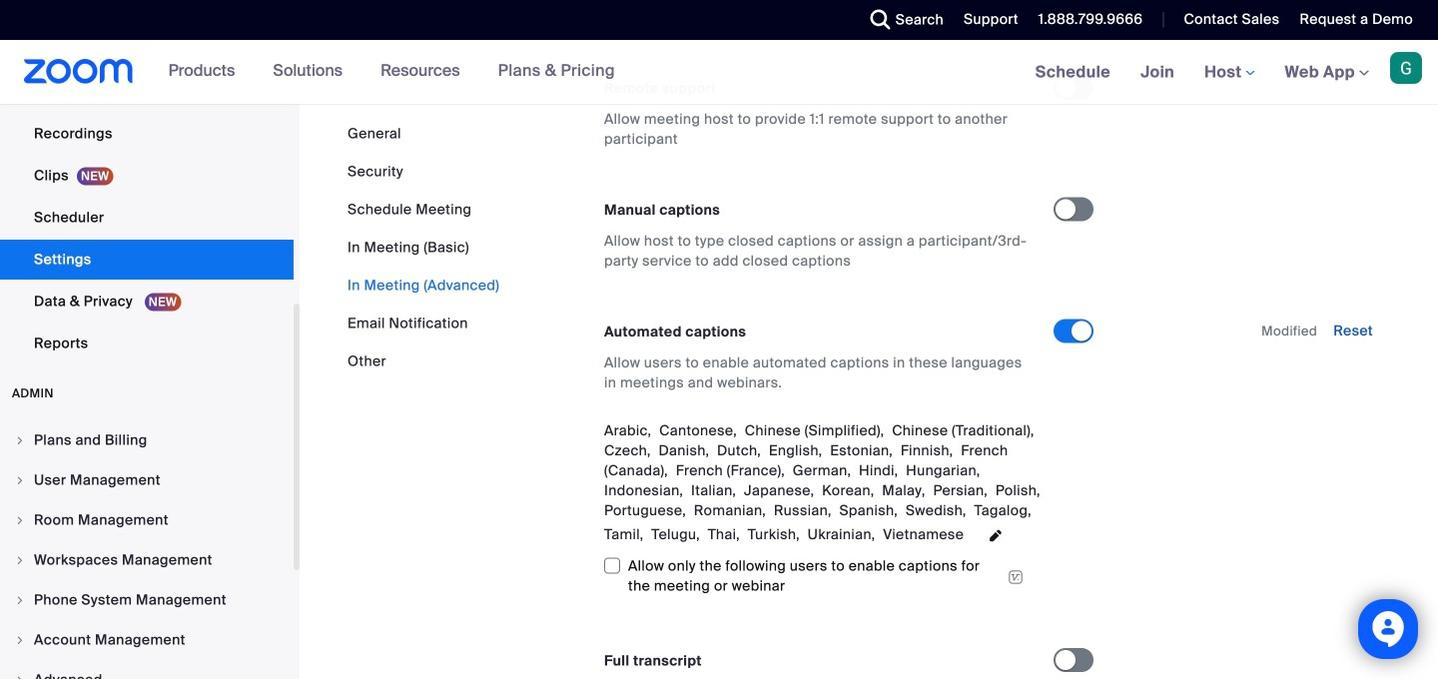 Task type: describe. For each thing, give the bounding box(es) containing it.
1 right image from the top
[[14, 555, 26, 567]]

meetings navigation
[[1021, 40, 1439, 105]]

2 right image from the top
[[14, 475, 26, 487]]

5 menu item from the top
[[0, 582, 294, 619]]

5 right image from the top
[[14, 634, 26, 646]]

3 right image from the top
[[14, 515, 26, 527]]



Task type: locate. For each thing, give the bounding box(es) containing it.
4 menu item from the top
[[0, 542, 294, 580]]

personal menu menu
[[0, 0, 294, 366]]

right image
[[14, 435, 26, 447], [14, 475, 26, 487], [14, 515, 26, 527], [14, 594, 26, 606], [14, 634, 26, 646]]

3 menu item from the top
[[0, 502, 294, 540]]

right image
[[14, 555, 26, 567], [14, 674, 26, 679]]

menu bar
[[348, 124, 500, 372]]

application
[[1000, 555, 1024, 596]]

7 menu item from the top
[[0, 661, 294, 679]]

menu item
[[0, 422, 294, 460], [0, 462, 294, 500], [0, 502, 294, 540], [0, 542, 294, 580], [0, 582, 294, 619], [0, 621, 294, 659], [0, 661, 294, 679]]

banner
[[0, 40, 1439, 105]]

1 vertical spatial right image
[[14, 674, 26, 679]]

2 right image from the top
[[14, 674, 26, 679]]

4 right image from the top
[[14, 594, 26, 606]]

profile picture image
[[1391, 52, 1423, 84]]

add caption languages image
[[980, 527, 1012, 545]]

0 vertical spatial right image
[[14, 555, 26, 567]]

1 right image from the top
[[14, 435, 26, 447]]

side navigation navigation
[[0, 0, 300, 679]]

product information navigation
[[153, 40, 630, 104]]

zoom logo image
[[24, 59, 133, 84]]

2 menu item from the top
[[0, 462, 294, 500]]

1 menu item from the top
[[0, 422, 294, 460]]

6 menu item from the top
[[0, 621, 294, 659]]

admin menu menu
[[0, 422, 294, 679]]



Task type: vqa. For each thing, say whether or not it's contained in the screenshot.
on
no



